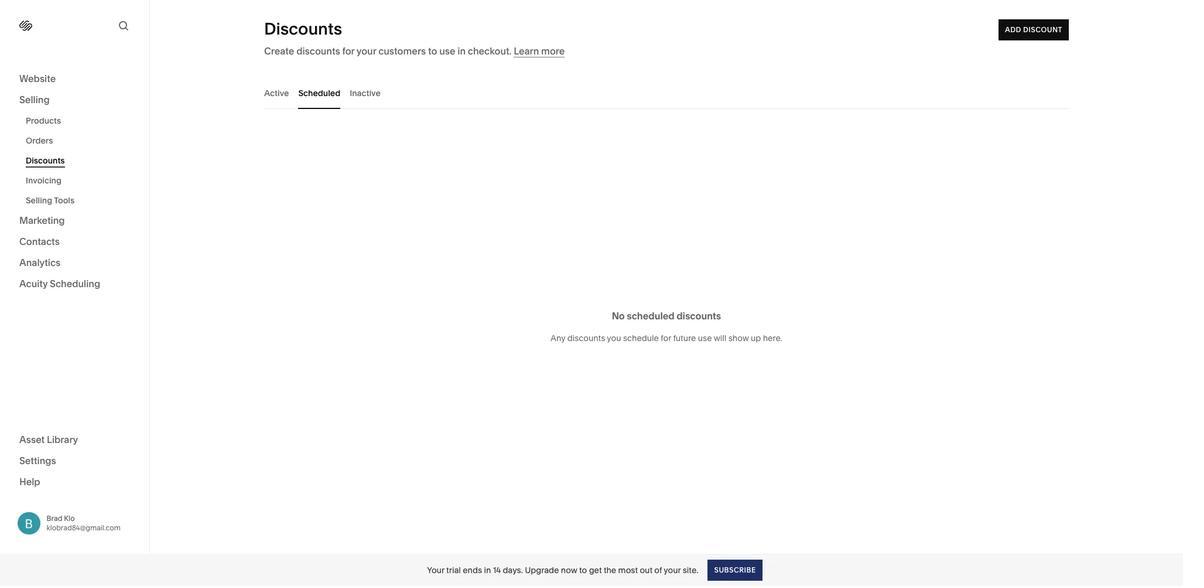 Task type: describe. For each thing, give the bounding box(es) containing it.
help link
[[19, 475, 40, 488]]

show
[[729, 332, 749, 343]]

0 horizontal spatial to
[[428, 45, 437, 57]]

learn
[[514, 45, 539, 57]]

tab list containing active
[[264, 77, 1070, 109]]

no scheduled discounts
[[612, 309, 722, 321]]

scheduling
[[50, 278, 100, 290]]

1 horizontal spatial your
[[664, 565, 681, 575]]

active button
[[264, 77, 289, 109]]

ends
[[463, 565, 482, 575]]

scheduled button
[[299, 77, 341, 109]]

asset
[[19, 433, 45, 445]]

selling tools link
[[26, 190, 137, 210]]

help
[[19, 476, 40, 487]]

products link
[[26, 111, 137, 131]]

most
[[619, 565, 638, 575]]

marketing
[[19, 214, 65, 226]]

site.
[[683, 565, 699, 575]]

acuity scheduling
[[19, 278, 100, 290]]

upgrade
[[525, 565, 559, 575]]

1 vertical spatial to
[[580, 565, 587, 575]]

1 vertical spatial for
[[661, 332, 672, 343]]

add discount button
[[999, 19, 1070, 40]]

customers
[[379, 45, 426, 57]]

learn more link
[[514, 45, 565, 57]]

use for will
[[698, 332, 712, 343]]

discounts for schedule
[[568, 332, 606, 343]]

here.
[[763, 332, 783, 343]]

selling link
[[19, 93, 130, 107]]

library
[[47, 433, 78, 445]]

0 horizontal spatial in
[[458, 45, 466, 57]]

discounts link
[[26, 151, 137, 171]]

orders link
[[26, 131, 137, 151]]

more
[[542, 45, 565, 57]]

add
[[1006, 25, 1022, 34]]

schedule
[[624, 332, 659, 343]]

future
[[674, 332, 696, 343]]

asset library
[[19, 433, 78, 445]]

selling tools
[[26, 195, 75, 206]]

analytics link
[[19, 256, 130, 270]]

active
[[264, 88, 289, 98]]

add discount
[[1006, 25, 1063, 34]]

tools
[[54, 195, 75, 206]]



Task type: locate. For each thing, give the bounding box(es) containing it.
1 vertical spatial discounts
[[26, 155, 65, 166]]

1 vertical spatial in
[[484, 565, 491, 575]]

subscribe button
[[708, 559, 763, 580]]

your right of
[[664, 565, 681, 575]]

to right customers
[[428, 45, 437, 57]]

0 horizontal spatial for
[[343, 45, 355, 57]]

discounts right create
[[297, 45, 340, 57]]

website
[[19, 73, 56, 84]]

up
[[751, 332, 761, 343]]

1 vertical spatial discounts
[[677, 309, 722, 321]]

tab list
[[264, 77, 1070, 109]]

the
[[604, 565, 617, 575]]

acuity scheduling link
[[19, 277, 130, 291]]

now
[[561, 565, 578, 575]]

1 vertical spatial use
[[698, 332, 712, 343]]

no
[[612, 309, 625, 321]]

selling for selling
[[19, 94, 50, 105]]

use
[[440, 45, 456, 57], [698, 332, 712, 343]]

for up inactive
[[343, 45, 355, 57]]

invoicing link
[[26, 171, 137, 190]]

checkout.
[[468, 45, 512, 57]]

any
[[551, 332, 566, 343]]

use left will
[[698, 332, 712, 343]]

in left 14
[[484, 565, 491, 575]]

will
[[714, 332, 727, 343]]

website link
[[19, 72, 130, 86]]

0 vertical spatial your
[[357, 45, 376, 57]]

you
[[607, 332, 622, 343]]

selling for selling tools
[[26, 195, 52, 206]]

brad
[[47, 514, 62, 523]]

in
[[458, 45, 466, 57], [484, 565, 491, 575]]

analytics
[[19, 257, 61, 268]]

contacts
[[19, 236, 60, 247]]

selling up marketing
[[26, 195, 52, 206]]

your
[[427, 565, 445, 575]]

0 horizontal spatial use
[[440, 45, 456, 57]]

for left future in the bottom of the page
[[661, 332, 672, 343]]

products
[[26, 115, 61, 126]]

create discounts for your customers to use in checkout. learn more
[[264, 45, 565, 57]]

discounts
[[297, 45, 340, 57], [677, 309, 722, 321], [568, 332, 606, 343]]

0 vertical spatial discounts
[[297, 45, 340, 57]]

your left customers
[[357, 45, 376, 57]]

0 horizontal spatial discounts
[[297, 45, 340, 57]]

get
[[589, 565, 602, 575]]

2 vertical spatial discounts
[[568, 332, 606, 343]]

invoicing
[[26, 175, 62, 186]]

0 horizontal spatial discounts
[[26, 155, 65, 166]]

orders
[[26, 135, 53, 146]]

asset library link
[[19, 433, 130, 447]]

discounts up future in the bottom of the page
[[677, 309, 722, 321]]

0 vertical spatial in
[[458, 45, 466, 57]]

2 horizontal spatial discounts
[[677, 309, 722, 321]]

1 horizontal spatial to
[[580, 565, 587, 575]]

inactive button
[[350, 77, 381, 109]]

0 vertical spatial to
[[428, 45, 437, 57]]

selling inside selling link
[[19, 94, 50, 105]]

contacts link
[[19, 235, 130, 249]]

your trial ends in 14 days. upgrade now to get the most out of your site.
[[427, 565, 699, 575]]

1 horizontal spatial in
[[484, 565, 491, 575]]

14
[[493, 565, 501, 575]]

subscribe
[[715, 565, 756, 574]]

brad klo klobrad84@gmail.com
[[47, 514, 121, 532]]

discounts up create
[[264, 19, 342, 39]]

0 vertical spatial use
[[440, 45, 456, 57]]

selling
[[19, 94, 50, 105], [26, 195, 52, 206]]

discounts left "you"
[[568, 332, 606, 343]]

1 vertical spatial your
[[664, 565, 681, 575]]

selling down website
[[19, 94, 50, 105]]

0 horizontal spatial your
[[357, 45, 376, 57]]

out
[[640, 565, 653, 575]]

to left get
[[580, 565, 587, 575]]

1 horizontal spatial use
[[698, 332, 712, 343]]

klo
[[64, 514, 75, 523]]

selling inside selling tools link
[[26, 195, 52, 206]]

1 horizontal spatial discounts
[[568, 332, 606, 343]]

use for in
[[440, 45, 456, 57]]

to
[[428, 45, 437, 57], [580, 565, 587, 575]]

any discounts you schedule for future use will show up here.
[[551, 332, 783, 343]]

discounts for your
[[297, 45, 340, 57]]

1 vertical spatial selling
[[26, 195, 52, 206]]

days.
[[503, 565, 523, 575]]

1 horizontal spatial discounts
[[264, 19, 342, 39]]

of
[[655, 565, 662, 575]]

settings link
[[19, 454, 130, 468]]

1 horizontal spatial for
[[661, 332, 672, 343]]

discount
[[1024, 25, 1063, 34]]

in left checkout.
[[458, 45, 466, 57]]

scheduled
[[299, 88, 341, 98]]

0 vertical spatial selling
[[19, 94, 50, 105]]

for
[[343, 45, 355, 57], [661, 332, 672, 343]]

your
[[357, 45, 376, 57], [664, 565, 681, 575]]

discounts up the invoicing
[[26, 155, 65, 166]]

klobrad84@gmail.com
[[47, 523, 121, 532]]

scheduled
[[627, 309, 675, 321]]

discounts
[[264, 19, 342, 39], [26, 155, 65, 166]]

settings
[[19, 454, 56, 466]]

trial
[[447, 565, 461, 575]]

use left checkout.
[[440, 45, 456, 57]]

create
[[264, 45, 294, 57]]

marketing link
[[19, 214, 130, 228]]

acuity
[[19, 278, 48, 290]]

0 vertical spatial for
[[343, 45, 355, 57]]

0 vertical spatial discounts
[[264, 19, 342, 39]]

inactive
[[350, 88, 381, 98]]



